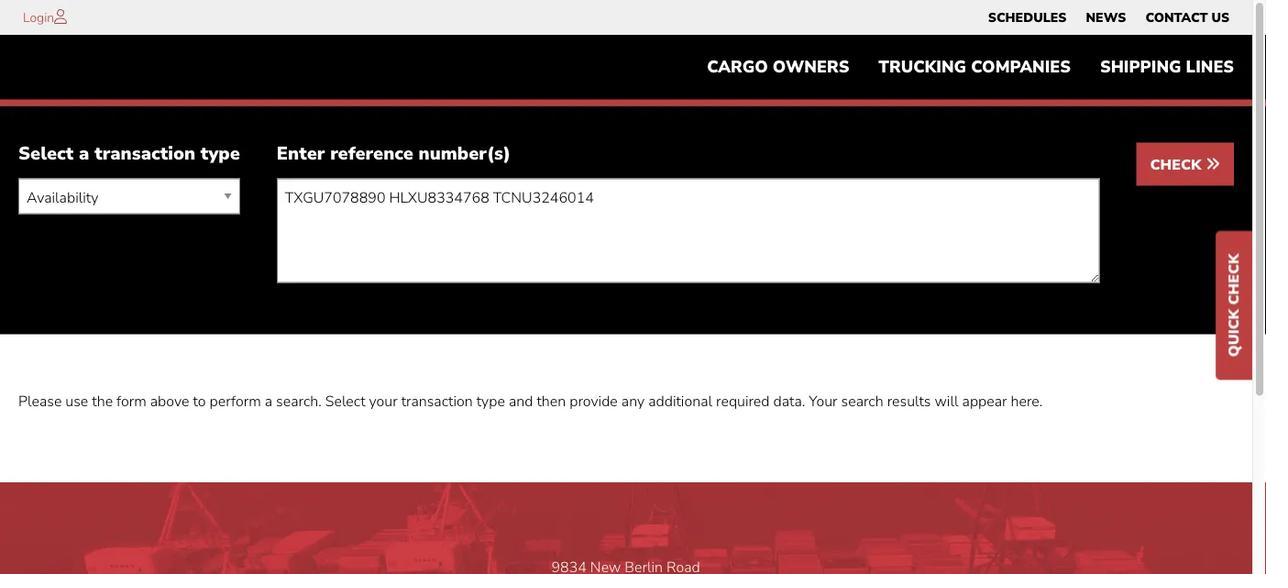 Task type: vqa. For each thing, say whether or not it's contained in the screenshot.
Contact
yes



Task type: locate. For each thing, give the bounding box(es) containing it.
0 vertical spatial select
[[18, 141, 74, 166]]

form
[[117, 391, 147, 411]]

1 vertical spatial type
[[477, 391, 505, 411]]

angle double right image
[[1206, 156, 1221, 171]]

then
[[537, 391, 566, 411]]

number(s)
[[419, 141, 511, 166]]

your
[[369, 391, 398, 411]]

1 vertical spatial select
[[325, 391, 366, 411]]

select
[[18, 141, 74, 166], [325, 391, 366, 411]]

0 vertical spatial menu bar
[[979, 5, 1240, 30]]

0 horizontal spatial check
[[1151, 154, 1206, 174]]

search
[[842, 391, 884, 411]]

transaction
[[95, 141, 195, 166], [401, 391, 473, 411]]

1 horizontal spatial type
[[477, 391, 505, 411]]

0 horizontal spatial transaction
[[95, 141, 195, 166]]

check inside button
[[1151, 154, 1206, 174]]

0 horizontal spatial type
[[201, 141, 240, 166]]

type
[[201, 141, 240, 166], [477, 391, 505, 411]]

here.
[[1011, 391, 1043, 411]]

1 vertical spatial a
[[265, 391, 272, 411]]

companies
[[972, 56, 1071, 78]]

1 horizontal spatial select
[[325, 391, 366, 411]]

please
[[18, 391, 62, 411]]

1 horizontal spatial a
[[265, 391, 272, 411]]

type left the and
[[477, 391, 505, 411]]

trucking companies
[[879, 56, 1071, 78]]

menu bar up shipping
[[979, 5, 1240, 30]]

contact us
[[1146, 9, 1230, 26]]

type left enter at the top left of the page
[[201, 141, 240, 166]]

appear
[[963, 391, 1008, 411]]

1 vertical spatial menu bar
[[693, 49, 1249, 86]]

menu bar
[[979, 5, 1240, 30], [693, 49, 1249, 86]]

1 vertical spatial transaction
[[401, 391, 473, 411]]

0 horizontal spatial a
[[79, 141, 89, 166]]

menu bar down schedules
[[693, 49, 1249, 86]]

a
[[79, 141, 89, 166], [265, 391, 272, 411]]

data.
[[774, 391, 806, 411]]

1 horizontal spatial check
[[1225, 254, 1244, 305]]

please use the form above to perform a search. select your transaction type and then provide any additional required data. your search results will appear here.
[[18, 391, 1043, 411]]

check
[[1151, 154, 1206, 174], [1225, 254, 1244, 305]]

1 vertical spatial check
[[1225, 254, 1244, 305]]

trucking companies link
[[864, 49, 1086, 86]]

1 horizontal spatial transaction
[[401, 391, 473, 411]]

use
[[65, 391, 88, 411]]

0 vertical spatial a
[[79, 141, 89, 166]]

footer
[[0, 483, 1253, 574]]

contact
[[1146, 9, 1208, 26]]

0 vertical spatial check
[[1151, 154, 1206, 174]]

perform
[[210, 391, 261, 411]]

provide
[[570, 391, 618, 411]]

quick check
[[1225, 254, 1244, 357]]

results
[[888, 391, 932, 411]]



Task type: describe. For each thing, give the bounding box(es) containing it.
0 horizontal spatial select
[[18, 141, 74, 166]]

shipping lines link
[[1086, 49, 1249, 86]]

will
[[935, 391, 959, 411]]

shipping
[[1101, 56, 1182, 78]]

reference
[[330, 141, 414, 166]]

us
[[1212, 9, 1230, 26]]

and
[[509, 391, 533, 411]]

cargo owners
[[707, 56, 850, 78]]

additional
[[649, 391, 713, 411]]

check button
[[1137, 143, 1235, 186]]

shipping lines
[[1101, 56, 1235, 78]]

above
[[150, 391, 189, 411]]

Enter reference number(s) text field
[[277, 178, 1100, 283]]

quick check link
[[1216, 231, 1253, 380]]

user image
[[54, 9, 67, 24]]

search.
[[276, 391, 322, 411]]

0 vertical spatial transaction
[[95, 141, 195, 166]]

cargo
[[707, 56, 768, 78]]

cargo owners link
[[693, 49, 864, 86]]

owners
[[773, 56, 850, 78]]

enter
[[277, 141, 325, 166]]

your
[[809, 391, 838, 411]]

select a transaction type
[[18, 141, 240, 166]]

lines
[[1187, 56, 1235, 78]]

quick
[[1225, 309, 1244, 357]]

to
[[193, 391, 206, 411]]

login
[[23, 9, 54, 26]]

schedules link
[[989, 5, 1067, 30]]

news
[[1087, 9, 1127, 26]]

menu bar containing cargo owners
[[693, 49, 1249, 86]]

trucking
[[879, 56, 967, 78]]

contact us link
[[1146, 5, 1230, 30]]

the
[[92, 391, 113, 411]]

schedules
[[989, 9, 1067, 26]]

enter reference number(s)
[[277, 141, 511, 166]]

news link
[[1087, 5, 1127, 30]]

0 vertical spatial type
[[201, 141, 240, 166]]

required
[[716, 391, 770, 411]]

login link
[[23, 9, 54, 26]]

menu bar containing schedules
[[979, 5, 1240, 30]]

any
[[622, 391, 645, 411]]



